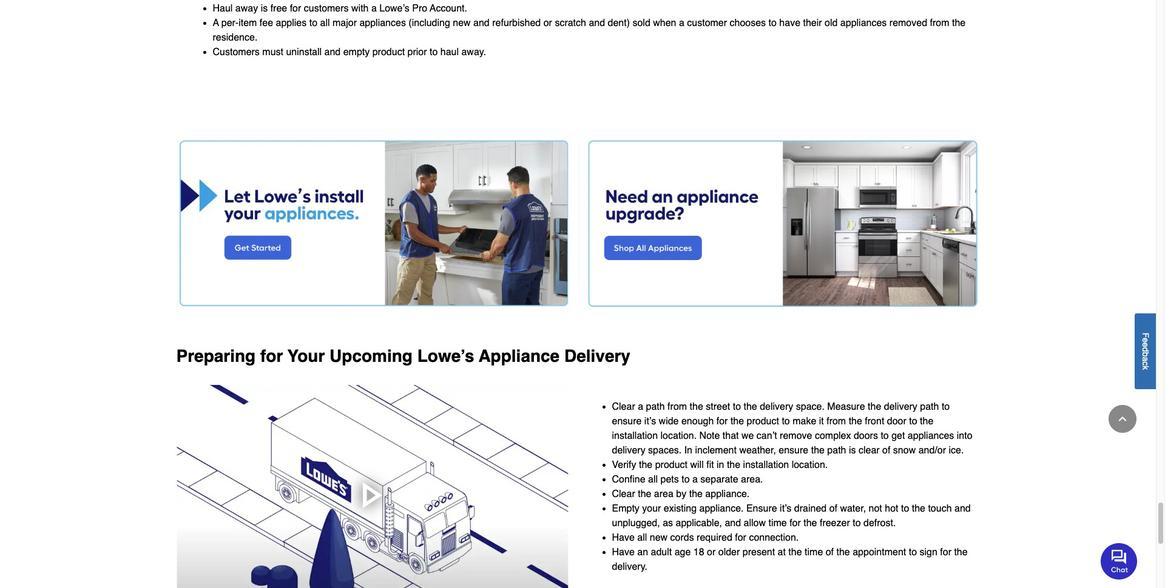 Task type: locate. For each thing, give the bounding box(es) containing it.
account.
[[430, 3, 467, 14]]

0 vertical spatial product
[[372, 47, 405, 58]]

clear a path from the street to the delivery space. measure the delivery path to ensure it's wide enough for the product to make it from the front door to the installation location. note that we can't remove complex doors to get appliances into delivery spaces. in inclement weather, ensure the path is clear of snow and/or ice. verify the product will fit in the installation location. confine all pets to a separate area. clear the area by the appliance. empty your existing appliance. ensure it's drained of water, not hot to the touch and unplugged, as applicable, and allow time for the freezer to defrost. have all new cords required for connection. have an adult age 18 or older present at the time of the appointment to sign for the delivery.
[[612, 402, 973, 573]]

1 vertical spatial it's
[[780, 504, 792, 515]]

1 horizontal spatial it's
[[780, 504, 792, 515]]

the inside the haul away is free for customers with a lowe's pro account. a per-item fee applies to all major appliances (including new and refurbished or scratch and dent) sold when a customer chooses to have their old appliances removed from the residence. customers must uninstall and empty product prior to haul away.
[[952, 18, 966, 29]]

product up can't
[[747, 416, 779, 427]]

free
[[270, 3, 287, 14]]

1 vertical spatial have
[[612, 547, 635, 558]]

from right removed
[[930, 18, 949, 29]]

location.
[[661, 431, 697, 442], [792, 460, 828, 471]]

0 vertical spatial time
[[769, 518, 787, 529]]

2 horizontal spatial appliances
[[908, 431, 954, 442]]

0 vertical spatial from
[[930, 18, 949, 29]]

let lowe's install your appliances. image
[[179, 140, 568, 308]]

0 horizontal spatial lowe's
[[379, 3, 410, 14]]

1 vertical spatial or
[[707, 547, 716, 558]]

path up the and/or
[[920, 402, 939, 413]]

make
[[793, 416, 816, 427]]

0 horizontal spatial from
[[668, 402, 687, 413]]

1 vertical spatial product
[[747, 416, 779, 427]]

the down the freezer
[[837, 547, 850, 558]]

to right street
[[733, 402, 741, 413]]

path down complex on the bottom right of the page
[[827, 446, 846, 456]]

need an appliance upgrade? image
[[588, 140, 977, 308]]

your
[[288, 347, 325, 366]]

clear down delivery
[[612, 402, 635, 413]]

1 e from the top
[[1141, 338, 1151, 343]]

0 vertical spatial new
[[453, 18, 471, 29]]

existing
[[664, 504, 697, 515]]

the right sign
[[954, 547, 968, 558]]

can't
[[757, 431, 777, 442]]

product left prior
[[372, 47, 405, 58]]

lowe's
[[379, 3, 410, 14], [417, 347, 474, 366]]

1 horizontal spatial path
[[827, 446, 846, 456]]

the right removed
[[952, 18, 966, 29]]

all left pets
[[648, 475, 658, 486]]

1 horizontal spatial product
[[655, 460, 688, 471]]

1 horizontal spatial appliances
[[840, 18, 887, 29]]

delivery.
[[612, 562, 647, 573]]

0 vertical spatial lowe's
[[379, 3, 410, 14]]

we
[[742, 431, 754, 442]]

0 horizontal spatial product
[[372, 47, 405, 58]]

uninstall
[[286, 47, 322, 58]]

0 horizontal spatial path
[[646, 402, 665, 413]]

all up an
[[637, 533, 647, 544]]

drained
[[794, 504, 827, 515]]

new down account.
[[453, 18, 471, 29]]

0 vertical spatial ensure
[[612, 416, 642, 427]]

0 horizontal spatial new
[[453, 18, 471, 29]]

have
[[779, 18, 801, 29]]

and left "dent)"
[[589, 18, 605, 29]]

0 vertical spatial is
[[261, 3, 268, 14]]

away
[[235, 3, 258, 14]]

1 horizontal spatial ensure
[[779, 446, 809, 456]]

product up pets
[[655, 460, 688, 471]]

2 horizontal spatial from
[[930, 18, 949, 29]]

0 vertical spatial it's
[[644, 416, 656, 427]]

e up d on the bottom right of the page
[[1141, 338, 1151, 343]]

to left haul
[[430, 47, 438, 58]]

1 horizontal spatial lowe's
[[417, 347, 474, 366]]

1 vertical spatial clear
[[612, 489, 635, 500]]

appliances down with
[[360, 18, 406, 29]]

appointment
[[853, 547, 906, 558]]

delivery up 'door'
[[884, 402, 918, 413]]

scroll to top element
[[1109, 405, 1137, 433]]

customers
[[304, 3, 349, 14]]

with
[[351, 3, 369, 14]]

to left get
[[881, 431, 889, 442]]

path
[[646, 402, 665, 413], [920, 402, 939, 413], [827, 446, 846, 456]]

of down the freezer
[[826, 547, 834, 558]]

or right the 18
[[707, 547, 716, 558]]

all down customers at top left
[[320, 18, 330, 29]]

touch
[[928, 504, 952, 515]]

sign
[[920, 547, 938, 558]]

snow
[[893, 446, 916, 456]]

the right by
[[689, 489, 703, 500]]

as
[[663, 518, 673, 529]]

per-
[[221, 18, 239, 29]]

0 vertical spatial have
[[612, 533, 635, 544]]

it's left wide
[[644, 416, 656, 427]]

it's right ensure
[[780, 504, 792, 515]]

time right at
[[805, 547, 823, 558]]

is left clear
[[849, 446, 856, 456]]

1 vertical spatial time
[[805, 547, 823, 558]]

appliances right old
[[840, 18, 887, 29]]

2 vertical spatial all
[[637, 533, 647, 544]]

cords
[[670, 533, 694, 544]]

from
[[930, 18, 949, 29], [668, 402, 687, 413], [827, 416, 846, 427]]

chat invite button image
[[1101, 543, 1138, 580]]

0 horizontal spatial ensure
[[612, 416, 642, 427]]

1 horizontal spatial installation
[[743, 460, 789, 471]]

for up 'applies'
[[290, 3, 301, 14]]

pets
[[661, 475, 679, 486]]

of
[[882, 446, 891, 456], [829, 504, 837, 515], [826, 547, 834, 558]]

from up wide
[[668, 402, 687, 413]]

new up the adult on the right
[[650, 533, 668, 544]]

of right clear
[[882, 446, 891, 456]]

of up the freezer
[[829, 504, 837, 515]]

2 horizontal spatial path
[[920, 402, 939, 413]]

clear up empty
[[612, 489, 635, 500]]

have down unplugged,
[[612, 533, 635, 544]]

the up we
[[744, 402, 757, 413]]

1 horizontal spatial delivery
[[760, 402, 793, 413]]

appliances inside clear a path from the street to the delivery space. measure the delivery path to ensure it's wide enough for the product to make it from the front door to the installation location. note that we can't remove complex doors to get appliances into delivery spaces. in inclement weather, ensure the path is clear of snow and/or ice. verify the product will fit in the installation location. confine all pets to a separate area. clear the area by the appliance. empty your existing appliance. ensure it's drained of water, not hot to the touch and unplugged, as applicable, and allow time for the freezer to defrost. have all new cords required for connection. have an adult age 18 or older present at the time of the appointment to sign for the delivery.
[[908, 431, 954, 442]]

1 horizontal spatial is
[[849, 446, 856, 456]]

or left scratch on the top of page
[[544, 18, 552, 29]]

from right the it
[[827, 416, 846, 427]]

0 horizontal spatial time
[[769, 518, 787, 529]]

in
[[717, 460, 724, 471]]

clear
[[859, 446, 880, 456]]

delivery up verify
[[612, 446, 646, 456]]

location. up in
[[661, 431, 697, 442]]

or
[[544, 18, 552, 29], [707, 547, 716, 558]]

path up wide
[[646, 402, 665, 413]]

and right "touch"
[[955, 504, 971, 515]]

a
[[213, 18, 219, 29]]

all inside the haul away is free for customers with a lowe's pro account. a per-item fee applies to all major appliances (including new and refurbished or scratch and dent) sold when a customer chooses to have their old appliances removed from the residence. customers must uninstall and empty product prior to haul away.
[[320, 18, 330, 29]]

1 vertical spatial all
[[648, 475, 658, 486]]

the right verify
[[639, 460, 653, 471]]

fit
[[706, 460, 714, 471]]

0 horizontal spatial appliances
[[360, 18, 406, 29]]

water,
[[840, 504, 866, 515]]

e up b
[[1141, 343, 1151, 347]]

0 vertical spatial location.
[[661, 431, 697, 442]]

freezer
[[820, 518, 850, 529]]

1 horizontal spatial new
[[650, 533, 668, 544]]

product
[[372, 47, 405, 58], [747, 416, 779, 427], [655, 460, 688, 471]]

and left "empty"
[[324, 47, 341, 58]]

the up enough
[[690, 402, 703, 413]]

0 horizontal spatial it's
[[644, 416, 656, 427]]

ensure down the remove
[[779, 446, 809, 456]]

residence.
[[213, 32, 258, 43]]

1 horizontal spatial from
[[827, 416, 846, 427]]

is
[[261, 3, 268, 14], [849, 446, 856, 456]]

product inside the haul away is free for customers with a lowe's pro account. a per-item fee applies to all major appliances (including new and refurbished or scratch and dent) sold when a customer chooses to have their old appliances removed from the residence. customers must uninstall and empty product prior to haul away.
[[372, 47, 405, 58]]

0 horizontal spatial installation
[[612, 431, 658, 442]]

ensure left wide
[[612, 416, 642, 427]]

the up the and/or
[[920, 416, 934, 427]]

empty
[[343, 47, 370, 58]]

installation down weather,
[[743, 460, 789, 471]]

appliance. up applicable,
[[699, 504, 744, 515]]

installation up verify
[[612, 431, 658, 442]]

to right the hot
[[901, 504, 909, 515]]

separate
[[701, 475, 738, 486]]

ensure
[[612, 416, 642, 427], [779, 446, 809, 456]]

0 horizontal spatial is
[[261, 3, 268, 14]]

0 horizontal spatial delivery
[[612, 446, 646, 456]]

(including
[[409, 18, 450, 29]]

to up the remove
[[782, 416, 790, 427]]

0 vertical spatial all
[[320, 18, 330, 29]]

2 horizontal spatial product
[[747, 416, 779, 427]]

1 horizontal spatial time
[[805, 547, 823, 558]]

1 vertical spatial new
[[650, 533, 668, 544]]

delivery
[[760, 402, 793, 413], [884, 402, 918, 413], [612, 446, 646, 456]]

have up the delivery.
[[612, 547, 635, 558]]

to down water,
[[853, 518, 861, 529]]

time
[[769, 518, 787, 529], [805, 547, 823, 558]]

delivery up can't
[[760, 402, 793, 413]]

appliance. down the separate
[[705, 489, 750, 500]]

0 horizontal spatial or
[[544, 18, 552, 29]]

0 horizontal spatial all
[[320, 18, 330, 29]]

clear
[[612, 402, 635, 413], [612, 489, 635, 500]]

0 vertical spatial or
[[544, 18, 552, 29]]

to up ice.
[[942, 402, 950, 413]]

to left "have"
[[769, 18, 777, 29]]

ice.
[[949, 446, 964, 456]]

0 vertical spatial clear
[[612, 402, 635, 413]]

e
[[1141, 338, 1151, 343], [1141, 343, 1151, 347]]

all
[[320, 18, 330, 29], [648, 475, 658, 486], [637, 533, 647, 544]]

when
[[653, 18, 676, 29]]

a
[[371, 3, 377, 14], [679, 18, 684, 29], [1141, 357, 1151, 362], [638, 402, 643, 413], [692, 475, 698, 486]]

installation
[[612, 431, 658, 442], [743, 460, 789, 471]]

1 horizontal spatial all
[[637, 533, 647, 544]]

and up away.
[[473, 18, 490, 29]]

from inside the haul away is free for customers with a lowe's pro account. a per-item fee applies to all major appliances (including new and refurbished or scratch and dent) sold when a customer chooses to have their old appliances removed from the residence. customers must uninstall and empty product prior to haul away.
[[930, 18, 949, 29]]

time up 'connection.'
[[769, 518, 787, 529]]

1 vertical spatial ensure
[[779, 446, 809, 456]]

street
[[706, 402, 730, 413]]

2 vertical spatial product
[[655, 460, 688, 471]]

area.
[[741, 475, 763, 486]]

the down measure
[[849, 416, 862, 427]]

the down complex on the bottom right of the page
[[811, 446, 825, 456]]

to
[[309, 18, 317, 29], [769, 18, 777, 29], [430, 47, 438, 58], [733, 402, 741, 413], [942, 402, 950, 413], [782, 416, 790, 427], [909, 416, 917, 427], [881, 431, 889, 442], [682, 475, 690, 486], [901, 504, 909, 515], [853, 518, 861, 529], [909, 547, 917, 558]]

the down drained
[[804, 518, 817, 529]]

1 horizontal spatial location.
[[792, 460, 828, 471]]

it
[[819, 416, 824, 427]]

1 vertical spatial is
[[849, 446, 856, 456]]

for inside the haul away is free for customers with a lowe's pro account. a per-item fee applies to all major appliances (including new and refurbished or scratch and dent) sold when a customer chooses to have their old appliances removed from the residence. customers must uninstall and empty product prior to haul away.
[[290, 3, 301, 14]]

1 horizontal spatial or
[[707, 547, 716, 558]]

location. down the remove
[[792, 460, 828, 471]]

an
[[637, 547, 648, 558]]

delivery
[[564, 347, 631, 366]]

required
[[697, 533, 732, 544]]

is left free
[[261, 3, 268, 14]]

haul
[[213, 3, 233, 14]]

by
[[676, 489, 687, 500]]

the up that
[[731, 416, 744, 427]]

2 have from the top
[[612, 547, 635, 558]]

0 vertical spatial installation
[[612, 431, 658, 442]]

have
[[612, 533, 635, 544], [612, 547, 635, 558]]

appliances up the and/or
[[908, 431, 954, 442]]

0 horizontal spatial location.
[[661, 431, 697, 442]]

age
[[675, 547, 691, 558]]

dent)
[[608, 18, 630, 29]]

1 vertical spatial from
[[668, 402, 687, 413]]



Task type: vqa. For each thing, say whether or not it's contained in the screenshot.
on
no



Task type: describe. For each thing, give the bounding box(es) containing it.
hot
[[885, 504, 898, 515]]

item
[[239, 18, 257, 29]]

wide
[[659, 416, 679, 427]]

k
[[1141, 366, 1151, 370]]

pro
[[412, 3, 427, 14]]

to down customers at top left
[[309, 18, 317, 29]]

front
[[865, 416, 884, 427]]

present
[[743, 547, 775, 558]]

into
[[957, 431, 973, 442]]

1 vertical spatial appliance.
[[699, 504, 744, 515]]

preparing for your upcoming lowe's appliance delivery
[[176, 347, 631, 366]]

preparing
[[176, 347, 256, 366]]

area
[[654, 489, 674, 500]]

will
[[690, 460, 704, 471]]

prior
[[408, 47, 427, 58]]

1 vertical spatial location.
[[792, 460, 828, 471]]

connection.
[[749, 533, 799, 544]]

for right sign
[[940, 547, 952, 558]]

f
[[1141, 333, 1151, 338]]

chevron up image
[[1117, 413, 1129, 425]]

in
[[684, 446, 692, 456]]

f e e d b a c k button
[[1135, 313, 1156, 389]]

the left "touch"
[[912, 504, 925, 515]]

for down drained
[[790, 518, 801, 529]]

at
[[778, 547, 786, 558]]

doors
[[854, 431, 878, 442]]

complex
[[815, 431, 851, 442]]

a inside button
[[1141, 357, 1151, 362]]

space.
[[796, 402, 825, 413]]

note
[[699, 431, 720, 442]]

not
[[869, 504, 882, 515]]

for down street
[[717, 416, 728, 427]]

1 vertical spatial lowe's
[[417, 347, 474, 366]]

the up your
[[638, 489, 651, 500]]

fee
[[260, 18, 273, 29]]

b
[[1141, 352, 1151, 357]]

verify
[[612, 460, 636, 471]]

2 e from the top
[[1141, 343, 1151, 347]]

their
[[803, 18, 822, 29]]

spaces.
[[648, 446, 682, 456]]

major
[[333, 18, 357, 29]]

or inside the haul away is free for customers with a lowe's pro account. a per-item fee applies to all major appliances (including new and refurbished or scratch and dent) sold when a customer chooses to have their old appliances removed from the residence. customers must uninstall and empty product prior to haul away.
[[544, 18, 552, 29]]

applicable,
[[676, 518, 722, 529]]

ensure
[[746, 504, 777, 515]]

empty
[[612, 504, 640, 515]]

2 horizontal spatial delivery
[[884, 402, 918, 413]]

upcoming
[[330, 347, 413, 366]]

to left sign
[[909, 547, 917, 558]]

chooses
[[730, 18, 766, 29]]

door
[[887, 416, 907, 427]]

allow
[[744, 518, 766, 529]]

get
[[892, 431, 905, 442]]

customers
[[213, 47, 260, 58]]

your
[[642, 504, 661, 515]]

is inside clear a path from the street to the delivery space. measure the delivery path to ensure it's wide enough for the product to make it from the front door to the installation location. note that we can't remove complex doors to get appliances into delivery spaces. in inclement weather, ensure the path is clear of snow and/or ice. verify the product will fit in the installation location. confine all pets to a separate area. clear the area by the appliance. empty your existing appliance. ensure it's drained of water, not hot to the touch and unplugged, as applicable, and allow time for the freezer to defrost. have all new cords required for connection. have an adult age 18 or older present at the time of the appointment to sign for the delivery.
[[849, 446, 856, 456]]

remove
[[780, 431, 812, 442]]

2 horizontal spatial all
[[648, 475, 658, 486]]

to up by
[[682, 475, 690, 486]]

a video about the steps you can take to help ensure a seamless appliance delivery. image
[[176, 385, 568, 589]]

customer
[[687, 18, 727, 29]]

applies
[[276, 18, 307, 29]]

and/or
[[919, 446, 946, 456]]

sold
[[633, 18, 650, 29]]

0 vertical spatial appliance.
[[705, 489, 750, 500]]

new inside the haul away is free for customers with a lowe's pro account. a per-item fee applies to all major appliances (including new and refurbished or scratch and dent) sold when a customer chooses to have their old appliances removed from the residence. customers must uninstall and empty product prior to haul away.
[[453, 18, 471, 29]]

2 vertical spatial of
[[826, 547, 834, 558]]

for left your
[[260, 347, 283, 366]]

1 have from the top
[[612, 533, 635, 544]]

away.
[[462, 47, 486, 58]]

c
[[1141, 362, 1151, 366]]

inclement
[[695, 446, 737, 456]]

the up the front on the right of the page
[[868, 402, 881, 413]]

removed
[[890, 18, 927, 29]]

unplugged,
[[612, 518, 660, 529]]

older
[[718, 547, 740, 558]]

that
[[723, 431, 739, 442]]

1 vertical spatial installation
[[743, 460, 789, 471]]

enough
[[681, 416, 714, 427]]

refurbished
[[492, 18, 541, 29]]

lowe's inside the haul away is free for customers with a lowe's pro account. a per-item fee applies to all major appliances (including new and refurbished or scratch and dent) sold when a customer chooses to have their old appliances removed from the residence. customers must uninstall and empty product prior to haul away.
[[379, 3, 410, 14]]

1 vertical spatial of
[[829, 504, 837, 515]]

new inside clear a path from the street to the delivery space. measure the delivery path to ensure it's wide enough for the product to make it from the front door to the installation location. note that we can't remove complex doors to get appliances into delivery spaces. in inclement weather, ensure the path is clear of snow and/or ice. verify the product will fit in the installation location. confine all pets to a separate area. clear the area by the appliance. empty your existing appliance. ensure it's drained of water, not hot to the touch and unplugged, as applicable, and allow time for the freezer to defrost. have all new cords required for connection. have an adult age 18 or older present at the time of the appointment to sign for the delivery.
[[650, 533, 668, 544]]

and left allow at bottom right
[[725, 518, 741, 529]]

for up older at right bottom
[[735, 533, 746, 544]]

measure
[[827, 402, 865, 413]]

must
[[262, 47, 283, 58]]

to right 'door'
[[909, 416, 917, 427]]

1 clear from the top
[[612, 402, 635, 413]]

scratch
[[555, 18, 586, 29]]

old
[[825, 18, 838, 29]]

2 clear from the top
[[612, 489, 635, 500]]

0 vertical spatial of
[[882, 446, 891, 456]]

confine
[[612, 475, 646, 486]]

appliance
[[479, 347, 560, 366]]

f e e d b a c k
[[1141, 333, 1151, 370]]

the right at
[[789, 547, 802, 558]]

d
[[1141, 347, 1151, 352]]

is inside the haul away is free for customers with a lowe's pro account. a per-item fee applies to all major appliances (including new and refurbished or scratch and dent) sold when a customer chooses to have their old appliances removed from the residence. customers must uninstall and empty product prior to haul away.
[[261, 3, 268, 14]]

haul away is free for customers with a lowe's pro account. a per-item fee applies to all major appliances (including new and refurbished or scratch and dent) sold when a customer chooses to have their old appliances removed from the residence. customers must uninstall and empty product prior to haul away.
[[213, 3, 966, 58]]

or inside clear a path from the street to the delivery space. measure the delivery path to ensure it's wide enough for the product to make it from the front door to the installation location. note that we can't remove complex doors to get appliances into delivery spaces. in inclement weather, ensure the path is clear of snow and/or ice. verify the product will fit in the installation location. confine all pets to a separate area. clear the area by the appliance. empty your existing appliance. ensure it's drained of water, not hot to the touch and unplugged, as applicable, and allow time for the freezer to defrost. have all new cords required for connection. have an adult age 18 or older present at the time of the appointment to sign for the delivery.
[[707, 547, 716, 558]]

the right in
[[727, 460, 741, 471]]

weather,
[[739, 446, 776, 456]]

2 vertical spatial from
[[827, 416, 846, 427]]



